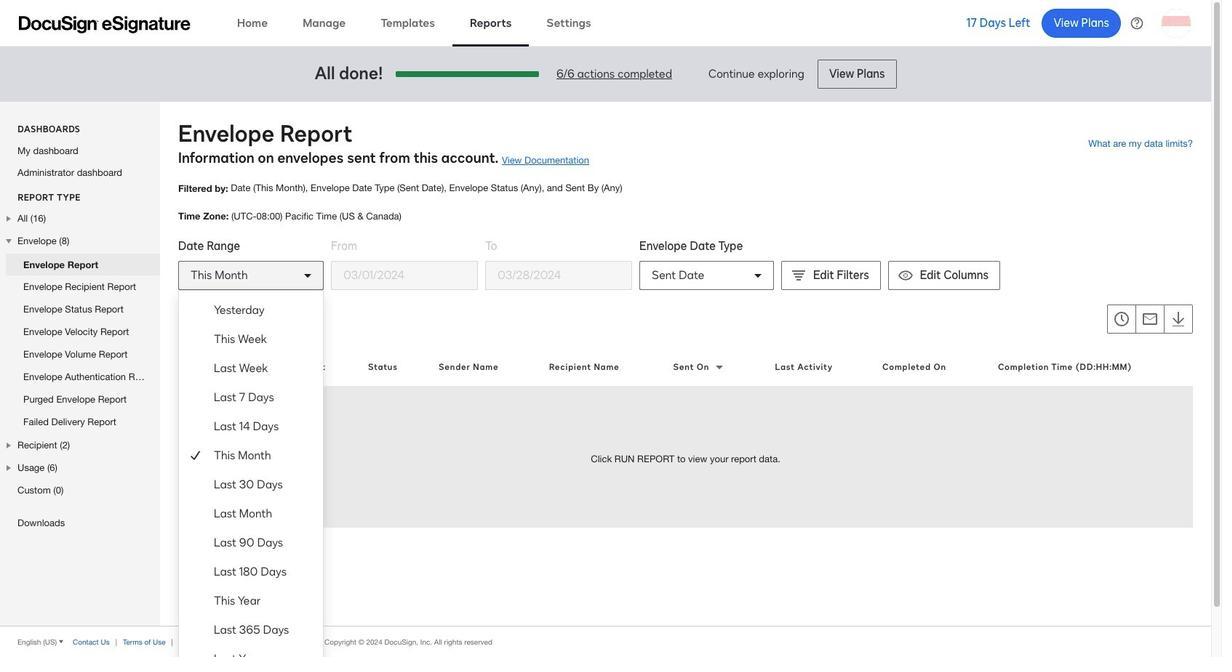 Task type: describe. For each thing, give the bounding box(es) containing it.
more info region
[[0, 627, 1212, 658]]

1 mm/dd/yyyy text field from the left
[[332, 262, 477, 290]]

your uploaded profile image image
[[1162, 8, 1191, 37]]

docusign esignature image
[[19, 16, 191, 33]]

2 mm/dd/yyyy text field from the left
[[486, 262, 632, 290]]



Task type: vqa. For each thing, say whether or not it's contained in the screenshot.
Primary Report Detail Actions group
yes



Task type: locate. For each thing, give the bounding box(es) containing it.
secondary report detail actions group
[[1108, 305, 1194, 334]]

list box
[[179, 296, 323, 658]]

primary report detail actions group
[[178, 305, 323, 334]]

1 horizontal spatial mm/dd/yyyy text field
[[486, 262, 632, 290]]

MM/DD/YYYY text field
[[332, 262, 477, 290], [486, 262, 632, 290]]

0 horizontal spatial mm/dd/yyyy text field
[[332, 262, 477, 290]]



